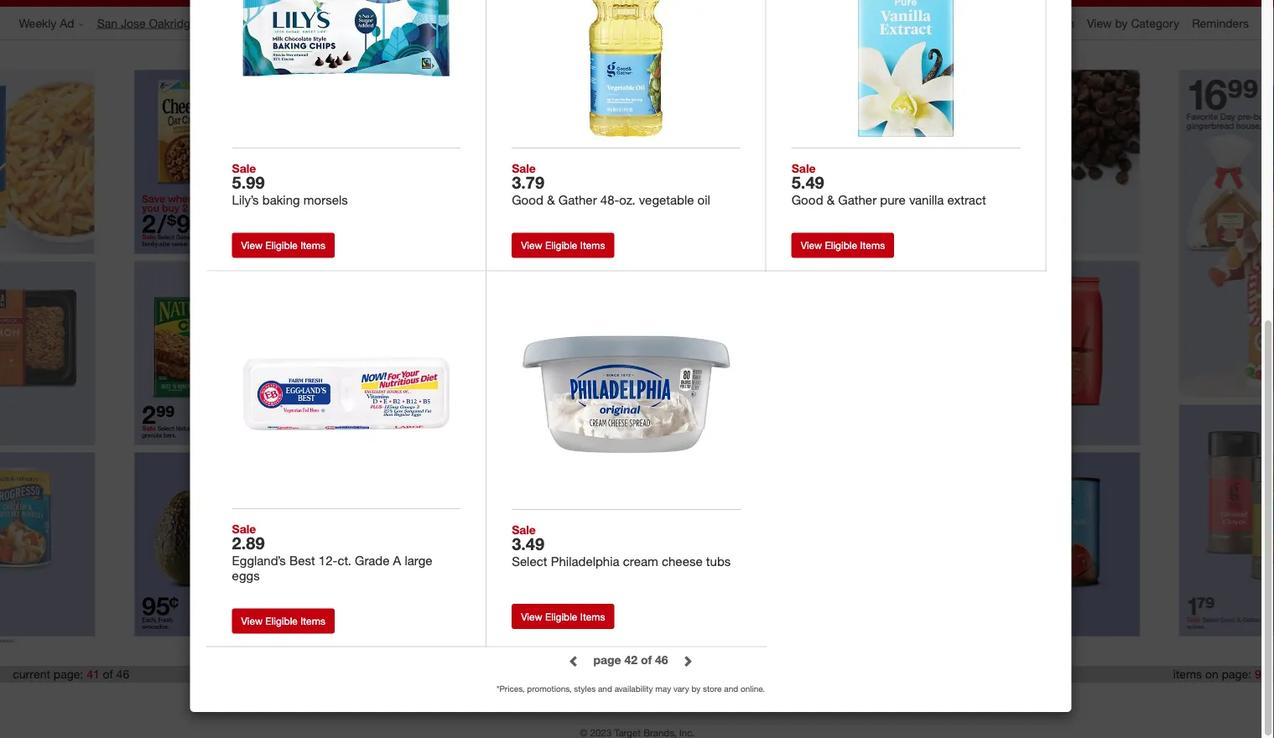 Task type: locate. For each thing, give the bounding box(es) containing it.
48-
[[601, 192, 619, 208]]

46 left chevron right icon
[[655, 653, 668, 667]]

0 horizontal spatial and
[[598, 684, 612, 694]]

view
[[1087, 16, 1112, 31], [241, 239, 263, 252], [521, 239, 542, 252], [801, 239, 822, 252], [521, 610, 542, 623], [241, 615, 263, 628]]

view eligible items
[[241, 239, 326, 252], [521, 239, 605, 252], [801, 239, 885, 252], [521, 610, 605, 623], [241, 615, 326, 628]]

category
[[1131, 16, 1180, 31]]

san jose oakridge link
[[97, 15, 209, 32]]

chain
[[635, 697, 662, 710]]

gather
[[559, 192, 597, 208], [838, 192, 877, 208]]

gather left 48-
[[559, 192, 597, 208]]

supply
[[599, 697, 632, 710]]

0 horizontal spatial by
[[692, 684, 701, 694]]

0 vertical spatial by
[[1115, 16, 1128, 31]]

large
[[405, 553, 433, 568]]

zoom-in element
[[1044, 16, 1075, 31]]

ca down styles
[[582, 697, 596, 710]]

46 right 41
[[116, 667, 129, 682]]

page 40 image
[[0, 51, 115, 657]]

eligible for 3.49
[[545, 610, 578, 623]]

view for 5.99
[[241, 239, 263, 252]]

good & gather 48-oz. vegetable oil link
[[512, 192, 741, 208]]

san
[[97, 16, 117, 31]]

view eligible items up chevron left image
[[521, 610, 605, 623]]

dec
[[615, 11, 653, 36]]

& inside "sale 5.49 good & gather pure vanilla extract"
[[827, 192, 835, 208]]

of right 41
[[103, 667, 113, 682]]

1 horizontal spatial good
[[792, 192, 823, 208]]

on
[[1206, 667, 1219, 682]]

1 horizontal spatial and
[[724, 684, 738, 694]]

eligible
[[265, 239, 298, 252], [545, 239, 578, 252], [825, 239, 857, 252], [545, 610, 578, 623], [265, 615, 298, 628]]

ca down store
[[692, 697, 707, 710]]

2 page: from the left
[[1222, 667, 1252, 682]]

chevron right image
[[682, 655, 693, 667]]

weekly
[[19, 16, 57, 31]]

page 43 image
[[1160, 51, 1274, 657]]

cream
[[623, 554, 658, 569]]

view eligible items for 5.49
[[801, 239, 885, 252]]

by right vary
[[692, 684, 701, 694]]

& for 5.49
[[827, 192, 835, 208]]

0 horizontal spatial page:
[[54, 667, 83, 682]]

store
[[703, 684, 722, 694]]

0 horizontal spatial 46
[[116, 667, 129, 682]]

1 ca from the left
[[582, 697, 596, 710]]

by
[[1115, 16, 1128, 31], [692, 684, 701, 694]]

0 horizontal spatial &
[[547, 192, 555, 208]]

and up supply
[[598, 684, 612, 694]]

view eligible items down the eggs
[[241, 615, 326, 628]]

& right 3.79
[[547, 192, 555, 208]]

eligible up chevron left image
[[545, 610, 578, 623]]

1 gather from the left
[[559, 192, 597, 208]]

page:
[[54, 667, 83, 682], [1222, 667, 1252, 682]]

items for 5.49
[[860, 239, 885, 252]]

sale
[[232, 161, 256, 176], [512, 161, 536, 176], [792, 161, 816, 176], [232, 522, 256, 537], [512, 523, 536, 537]]

tubs
[[706, 554, 731, 569]]

1 good from the left
[[512, 192, 544, 208]]

based
[[519, 697, 549, 710]]

items down best
[[301, 615, 326, 628]]

items
[[1174, 667, 1202, 682]]

sale 3.79 good & gather 48-oz. vegetable oil
[[512, 161, 711, 208]]

current page: 41 of 46
[[13, 667, 129, 682]]

gather inside "sale 5.49 good & gather pure vanilla extract"
[[838, 192, 877, 208]]

1 & from the left
[[547, 192, 555, 208]]

gather left pure
[[838, 192, 877, 208]]

items down morsels
[[301, 239, 326, 252]]

interest-based ads
[[479, 697, 571, 710]]

view eligible items for 5.99
[[241, 239, 326, 252]]

view down 3.79
[[521, 239, 542, 252]]

1 and from the left
[[598, 684, 612, 694]]

2 ca from the left
[[692, 697, 707, 710]]

jose
[[121, 16, 146, 31]]

and
[[598, 684, 612, 694], [724, 684, 738, 694]]

good & gather pure vanilla extract link
[[792, 192, 1020, 208]]

page: left 41
[[54, 667, 83, 682]]

items down pure
[[860, 239, 885, 252]]

2 good from the left
[[792, 192, 823, 208]]

page 42 of 46 element
[[594, 653, 668, 667]]

* prices, promotions, styles and availability may vary by store and online.
[[497, 684, 765, 694]]

0 horizontal spatial ca
[[582, 697, 596, 710]]

view down 5.49
[[801, 239, 822, 252]]

good inside 'sale 3.79 good & gather 48-oz. vegetable oil'
[[512, 192, 544, 208]]

sale 3.49 select philadelphia cream cheese tubs
[[512, 523, 731, 569]]

sale inside 'sale 3.79 good & gather 48-oz. vegetable oil'
[[512, 161, 536, 176]]

page 42 of 46
[[594, 653, 668, 667]]

eligible for 3.79
[[545, 239, 578, 252]]

eligible for 2.89
[[265, 615, 298, 628]]

of right 42
[[641, 653, 652, 667]]

0 horizontal spatial gather
[[559, 192, 597, 208]]

philadelphia
[[551, 554, 620, 569]]

gather for 5.49
[[838, 192, 877, 208]]

reminders link
[[1192, 15, 1262, 32]]

and up privacy
[[724, 684, 738, 694]]

ad
[[60, 16, 74, 31]]

view eligible items down pure
[[801, 239, 885, 252]]

of
[[641, 653, 652, 667], [103, 667, 113, 682]]

weekly ad link
[[19, 15, 97, 32]]

&
[[547, 192, 555, 208], [827, 192, 835, 208]]

& right 5.49
[[827, 192, 835, 208]]

view down select
[[521, 610, 542, 623]]

2
[[658, 11, 670, 36]]

1 horizontal spatial page:
[[1222, 667, 1252, 682]]

view eligible items down baking
[[241, 239, 326, 252]]

select
[[512, 554, 548, 569]]

eligible down 'sale 3.79 good & gather 48-oz. vegetable oil'
[[545, 239, 578, 252]]

sale for 2.89
[[232, 522, 256, 537]]

cheese
[[662, 554, 703, 569]]

eggland's best 12-ct. grade a large eggs link
[[232, 553, 461, 584]]

view down the eggs
[[241, 615, 263, 628]]

good & gather pure vanilla extract image
[[798, 0, 1015, 142]]

styles
[[574, 684, 596, 694]]

view eligible items for 3.79
[[521, 239, 605, 252]]

view down lily's
[[241, 239, 263, 252]]

good inside "sale 5.49 good & gather pure vanilla extract"
[[792, 192, 823, 208]]

good
[[512, 192, 544, 208], [792, 192, 823, 208]]

1 horizontal spatial gather
[[838, 192, 877, 208]]

sale inside sale 5.99 lily's baking morsels
[[232, 161, 256, 176]]

& for 3.79
[[547, 192, 555, 208]]

1 horizontal spatial &
[[827, 192, 835, 208]]

select philadelphia cream cheese tubs image
[[518, 286, 736, 503]]

ca privacy
[[692, 697, 744, 710]]

page: left 9
[[1222, 667, 1252, 682]]

view right zoom
[[1087, 16, 1112, 31]]

ca
[[582, 697, 596, 710], [692, 697, 707, 710]]

act
[[665, 697, 681, 710]]

3.49
[[512, 534, 545, 554]]

by left category
[[1115, 16, 1128, 31]]

items up page
[[580, 610, 605, 623]]

sale inside "sale 5.49 good & gather pure vanilla extract"
[[792, 161, 816, 176]]

lily's
[[232, 192, 259, 208]]

eligible down best
[[265, 615, 298, 628]]

& inside 'sale 3.79 good & gather 48-oz. vegetable oil'
[[547, 192, 555, 208]]

oakridge
[[149, 16, 197, 31]]

vegetable
[[639, 192, 694, 208]]

46
[[655, 653, 668, 667], [116, 667, 129, 682]]

sale for 5.99
[[232, 161, 256, 176]]

sale inside sale 3.49 select philadelphia cream cheese tubs
[[512, 523, 536, 537]]

42
[[625, 653, 638, 667]]

nov
[[529, 11, 566, 36]]

0 horizontal spatial good
[[512, 192, 544, 208]]

sale inside sale 2.89 eggland's best 12-ct. grade a large eggs
[[232, 522, 256, 537]]

interest-
[[479, 697, 519, 710]]

eligible down baking
[[265, 239, 298, 252]]

items
[[301, 239, 326, 252], [580, 239, 605, 252], [860, 239, 885, 252], [580, 610, 605, 623], [301, 615, 326, 628]]

view eligible items down 48-
[[521, 239, 605, 252]]

1 horizontal spatial ca
[[692, 697, 707, 710]]

2 & from the left
[[827, 192, 835, 208]]

view for 3.79
[[521, 239, 542, 252]]

oil
[[698, 192, 711, 208]]

view by category
[[1087, 16, 1180, 31]]

best
[[289, 553, 315, 568]]

gather inside 'sale 3.79 good & gather 48-oz. vegetable oil'
[[559, 192, 597, 208]]

1 horizontal spatial by
[[1115, 16, 1128, 31]]

2 gather from the left
[[838, 192, 877, 208]]

items for 5.99
[[301, 239, 326, 252]]

items down 48-
[[580, 239, 605, 252]]

items on page: 9
[[1174, 667, 1262, 682]]

eligible down "sale 5.49 good & gather pure vanilla extract"
[[825, 239, 857, 252]]



Task type: describe. For each thing, give the bounding box(es) containing it.
good & gather 48-oz. vegetable oil image
[[518, 0, 735, 142]]

12-
[[319, 553, 338, 568]]

ca for ca supply chain act
[[582, 697, 596, 710]]

page 42 image
[[637, 51, 1160, 657]]

pure
[[880, 192, 906, 208]]

1 horizontal spatial of
[[641, 653, 652, 667]]

availability
[[615, 684, 653, 694]]

reminders
[[1192, 16, 1249, 31]]

sale 5.99 lily's baking morsels
[[232, 161, 348, 208]]

5.49
[[792, 172, 824, 192]]

items for 2.89
[[301, 615, 326, 628]]

may
[[656, 684, 671, 694]]

prices
[[415, 11, 473, 36]]

-
[[601, 11, 609, 36]]

eggs
[[232, 568, 260, 584]]

prices,
[[500, 684, 525, 694]]

valid
[[479, 11, 523, 36]]

ca for ca privacy
[[692, 697, 707, 710]]

view eligible items for 3.49
[[521, 610, 605, 623]]

9
[[1255, 667, 1262, 682]]

2.89
[[232, 533, 265, 553]]

view by category link
[[1087, 16, 1192, 31]]

baking
[[262, 192, 300, 208]]

promotions,
[[527, 684, 572, 694]]

eligible for 5.99
[[265, 239, 298, 252]]

page 41 image
[[115, 51, 637, 657]]

sale 2.89 eggland's best 12-ct. grade a large eggs
[[232, 522, 433, 584]]

eligible for 5.49
[[825, 239, 857, 252]]

sale for 3.49
[[512, 523, 536, 537]]

oz.
[[619, 192, 636, 208]]

sale for 5.49
[[792, 161, 816, 176]]

morsels
[[304, 192, 348, 208]]

items for 3.79
[[580, 239, 605, 252]]

zoom
[[1044, 16, 1075, 31]]

view for 5.49
[[801, 239, 822, 252]]

page
[[594, 653, 621, 667]]

extract
[[948, 192, 986, 208]]

privacy
[[710, 697, 744, 710]]

0 horizontal spatial of
[[103, 667, 113, 682]]

41
[[87, 667, 100, 682]]

a
[[393, 553, 401, 568]]

view for 2.89
[[241, 615, 263, 628]]

gather for 3.79
[[559, 192, 597, 208]]

1 page: from the left
[[54, 667, 83, 682]]

ca supply chain act
[[582, 697, 681, 710]]

view eligible items for 2.89
[[241, 615, 326, 628]]

1 horizontal spatial 46
[[655, 653, 668, 667]]

view for 3.49
[[521, 610, 542, 623]]

ct.
[[338, 553, 351, 568]]

vanilla
[[909, 192, 944, 208]]

2 and from the left
[[724, 684, 738, 694]]

items for 3.49
[[580, 610, 605, 623]]

sale for 3.79
[[512, 161, 536, 176]]

zoom link
[[1044, 15, 1087, 32]]

grade
[[355, 553, 390, 568]]

3.79
[[512, 172, 545, 192]]

lily's baking morsels image
[[238, 0, 455, 142]]

26
[[572, 11, 595, 36]]

lily's baking morsels link
[[232, 192, 461, 208]]

ads
[[552, 697, 571, 710]]

prices valid nov 26 - dec 2
[[415, 11, 670, 36]]

san jose oakridge
[[97, 16, 197, 31]]

vary
[[674, 684, 689, 694]]

weekly ad
[[19, 16, 74, 31]]

current
[[13, 667, 50, 682]]

eggland's best 12-ct. grade a large eggs image
[[238, 286, 455, 503]]

select philadelphia cream cheese tubs link
[[512, 554, 741, 569]]

5.99
[[232, 172, 265, 192]]

good for 3.79
[[512, 192, 544, 208]]

1 vertical spatial by
[[692, 684, 701, 694]]

online.
[[741, 684, 765, 694]]

sale 5.49 good & gather pure vanilla extract
[[792, 161, 986, 208]]

chevron left image
[[568, 655, 580, 667]]

*
[[497, 684, 500, 694]]

eggland's
[[232, 553, 286, 568]]

ccpa image
[[755, 692, 780, 717]]

good for 5.49
[[792, 192, 823, 208]]



Task type: vqa. For each thing, say whether or not it's contained in the screenshot.


